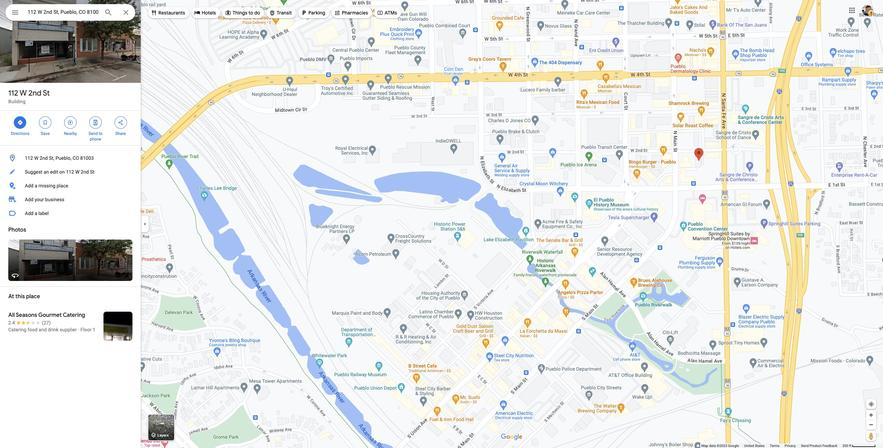 Task type: describe. For each thing, give the bounding box(es) containing it.
your
[[35, 197, 44, 202]]

112 w 2nd st, pueblo, co 81003 button
[[0, 151, 141, 165]]

 things to do
[[225, 9, 260, 17]]

112 w 2nd st building
[[8, 88, 50, 104]]


[[301, 9, 307, 17]]

google
[[729, 444, 740, 448]]

layers
[[158, 433, 169, 438]]

parking
[[309, 10, 326, 16]]

send product feedback button
[[802, 444, 838, 448]]


[[225, 9, 231, 17]]

data
[[710, 444, 717, 448]]

missing
[[38, 183, 55, 189]]

food
[[28, 327, 38, 332]]

this
[[15, 293, 25, 300]]

at this place
[[8, 293, 40, 300]]

200 ft button
[[843, 444, 877, 448]]

united states button
[[745, 444, 765, 448]]

supplier
[[60, 327, 77, 332]]

 transit
[[269, 9, 292, 17]]

to inside ' things to do'
[[249, 10, 253, 16]]

states
[[756, 444, 765, 448]]

0 vertical spatial catering
[[63, 312, 85, 319]]

show your location image
[[869, 401, 875, 407]]

add your business
[[25, 197, 64, 202]]


[[11, 8, 19, 17]]

send for send product feedback
[[802, 444, 809, 448]]

112 w 2nd st main content
[[0, 0, 141, 448]]

2nd inside suggest an edit on 112 w 2nd st button
[[81, 169, 89, 175]]


[[118, 119, 124, 126]]

1 vertical spatial place
[[26, 293, 40, 300]]

2.4
[[8, 320, 15, 326]]

label
[[38, 211, 49, 216]]

terms
[[771, 444, 780, 448]]

112 for st,
[[25, 155, 33, 161]]

suggest an edit on 112 w 2nd st button
[[0, 165, 141, 179]]


[[17, 119, 23, 126]]

 pharmacies
[[335, 9, 368, 17]]

an
[[44, 169, 49, 175]]


[[377, 9, 384, 17]]

share
[[115, 131, 126, 136]]

add for add a missing place
[[25, 183, 33, 189]]

 parking
[[301, 9, 326, 17]]

ft
[[850, 444, 852, 448]]

product
[[810, 444, 822, 448]]

·
[[78, 327, 79, 332]]

add your business link
[[0, 193, 141, 206]]

 atms
[[377, 9, 397, 17]]

photos
[[8, 226, 26, 233]]

phone
[[90, 137, 101, 142]]

pueblo,
[[56, 155, 71, 161]]

and
[[39, 327, 47, 332]]

atms
[[385, 10, 397, 16]]

112 W 2nd St, Pueblo, CO 81003 field
[[6, 4, 135, 21]]

add a missing place
[[25, 183, 68, 189]]

st inside button
[[90, 169, 95, 175]]

all seasons gourmet catering
[[8, 312, 85, 319]]

1
[[93, 327, 95, 332]]

map
[[702, 444, 709, 448]]

at
[[8, 293, 14, 300]]

floor
[[81, 327, 92, 332]]

on
[[59, 169, 65, 175]]

©2023
[[717, 444, 728, 448]]

 hotels
[[194, 9, 216, 17]]

suggest
[[25, 169, 42, 175]]

200
[[843, 444, 849, 448]]

edit
[[50, 169, 58, 175]]

map data ©2023 google
[[702, 444, 740, 448]]

all
[[8, 312, 15, 319]]

send to phone
[[89, 131, 103, 142]]

w inside button
[[75, 169, 80, 175]]


[[42, 119, 48, 126]]

112 w 2nd st, pueblo, co 81003
[[25, 155, 94, 161]]



Task type: locate. For each thing, give the bounding box(es) containing it.
a inside button
[[35, 183, 37, 189]]

building
[[8, 99, 26, 104]]

add down suggest
[[25, 183, 33, 189]]


[[67, 119, 74, 126]]

terms button
[[771, 444, 780, 448]]

seasons
[[16, 312, 37, 319]]

a for missing
[[35, 183, 37, 189]]

a left missing
[[35, 183, 37, 189]]

privacy button
[[785, 444, 797, 448]]

feedback
[[823, 444, 838, 448]]

add for add your business
[[25, 197, 33, 202]]

a for label
[[35, 211, 37, 216]]

0 vertical spatial place
[[57, 183, 68, 189]]

 restaurants
[[151, 9, 185, 17]]


[[151, 9, 157, 17]]

add a label button
[[0, 206, 141, 220]]

business
[[45, 197, 64, 202]]

zoom in image
[[869, 413, 875, 418]]

1 vertical spatial w
[[34, 155, 38, 161]]

1 vertical spatial st
[[90, 169, 95, 175]]

2nd inside 112 w 2nd st, pueblo, co 81003 button
[[40, 155, 48, 161]]

200 ft
[[843, 444, 852, 448]]

catering down 2.4
[[8, 327, 26, 332]]

2nd for st
[[29, 88, 41, 98]]

nearby
[[64, 131, 77, 136]]

1 vertical spatial add
[[25, 197, 33, 202]]

2 vertical spatial add
[[25, 211, 33, 216]]

st inside 112 w 2nd st building
[[43, 88, 50, 98]]

united states
[[745, 444, 765, 448]]

None field
[[28, 8, 99, 16]]

add a missing place button
[[0, 179, 141, 193]]

w up building
[[20, 88, 27, 98]]

none field inside '112 w 2nd st, pueblo, co 81003' field
[[28, 8, 99, 16]]

footer containing map data ©2023 google
[[702, 444, 843, 448]]

1 vertical spatial a
[[35, 211, 37, 216]]

 search field
[[6, 4, 135, 22]]

w
[[20, 88, 27, 98], [34, 155, 38, 161], [75, 169, 80, 175]]

gourmet
[[38, 312, 62, 319]]

2 a from the top
[[35, 211, 37, 216]]

drink
[[48, 327, 59, 332]]

to
[[249, 10, 253, 16], [99, 131, 103, 136]]


[[269, 9, 276, 17]]

1 horizontal spatial send
[[802, 444, 809, 448]]

0 horizontal spatial to
[[99, 131, 103, 136]]

transit
[[277, 10, 292, 16]]

w inside button
[[34, 155, 38, 161]]

add inside add a missing place button
[[25, 183, 33, 189]]

st up 
[[43, 88, 50, 98]]

81003
[[80, 155, 94, 161]]

united
[[745, 444, 755, 448]]

restaurants
[[158, 10, 185, 16]]

2 vertical spatial 2nd
[[81, 169, 89, 175]]

1 horizontal spatial w
[[34, 155, 38, 161]]

112 up building
[[8, 88, 18, 98]]

to left do
[[249, 10, 253, 16]]

0 vertical spatial a
[[35, 183, 37, 189]]

0 horizontal spatial catering
[[8, 327, 26, 332]]

0 vertical spatial to
[[249, 10, 253, 16]]

st,
[[49, 155, 54, 161]]

112 up suggest
[[25, 155, 33, 161]]

0 horizontal spatial send
[[89, 131, 98, 136]]

pharmacies
[[342, 10, 368, 16]]

2 add from the top
[[25, 197, 33, 202]]

add a label
[[25, 211, 49, 216]]

privacy
[[785, 444, 797, 448]]

112 inside 112 w 2nd st building
[[8, 88, 18, 98]]

1 horizontal spatial st
[[90, 169, 95, 175]]

a left label
[[35, 211, 37, 216]]

co
[[73, 155, 79, 161]]

1 a from the top
[[35, 183, 37, 189]]

2nd for st,
[[40, 155, 48, 161]]

w for st
[[20, 88, 27, 98]]

add for add a label
[[25, 211, 33, 216]]

suggest an edit on 112 w 2nd st
[[25, 169, 95, 175]]

collapse side panel image
[[141, 220, 149, 228]]

1 vertical spatial to
[[99, 131, 103, 136]]

w up suggest
[[34, 155, 38, 161]]

actions for 112 w 2nd st region
[[0, 111, 141, 145]]

2 horizontal spatial 112
[[66, 169, 74, 175]]

to inside "send to phone"
[[99, 131, 103, 136]]

add left label
[[25, 211, 33, 216]]

1 horizontal spatial catering
[[63, 312, 85, 319]]

send for send to phone
[[89, 131, 98, 136]]

show street view coverage image
[[867, 431, 877, 441]]

st down 81003
[[90, 169, 95, 175]]

st
[[43, 88, 50, 98], [90, 169, 95, 175]]

save
[[41, 131, 50, 136]]

w for st,
[[34, 155, 38, 161]]

112 inside button
[[25, 155, 33, 161]]

3 add from the top
[[25, 211, 33, 216]]

112 inside button
[[66, 169, 74, 175]]


[[335, 9, 341, 17]]

google maps element
[[0, 0, 884, 448]]

footer inside the google maps element
[[702, 444, 843, 448]]

(27)
[[42, 320, 51, 326]]

w down "co"
[[75, 169, 80, 175]]

0 horizontal spatial st
[[43, 88, 50, 98]]

112 for st
[[8, 88, 18, 98]]

112
[[8, 88, 18, 98], [25, 155, 33, 161], [66, 169, 74, 175]]

things
[[233, 10, 248, 16]]

place down on
[[57, 183, 68, 189]]

a inside 'button'
[[35, 211, 37, 216]]

directions
[[11, 131, 29, 136]]

0 horizontal spatial 112
[[8, 88, 18, 98]]

2.4 stars 27 reviews image
[[8, 319, 51, 326]]

1 vertical spatial catering
[[8, 327, 26, 332]]

2nd inside 112 w 2nd st building
[[29, 88, 41, 98]]

place inside button
[[57, 183, 68, 189]]

do
[[255, 10, 260, 16]]

112 right on
[[66, 169, 74, 175]]

1 vertical spatial send
[[802, 444, 809, 448]]

0 vertical spatial add
[[25, 183, 33, 189]]

0 horizontal spatial place
[[26, 293, 40, 300]]

hotels
[[202, 10, 216, 16]]

send inside "send to phone"
[[89, 131, 98, 136]]

0 horizontal spatial w
[[20, 88, 27, 98]]

zoom out image
[[869, 422, 875, 427]]

2 vertical spatial 112
[[66, 169, 74, 175]]

 button
[[6, 4, 25, 22]]


[[194, 9, 200, 17]]

send up phone
[[89, 131, 98, 136]]

1 horizontal spatial to
[[249, 10, 253, 16]]

a
[[35, 183, 37, 189], [35, 211, 37, 216]]

1 vertical spatial 2nd
[[40, 155, 48, 161]]

place
[[57, 183, 68, 189], [26, 293, 40, 300]]

1 add from the top
[[25, 183, 33, 189]]

send
[[89, 131, 98, 136], [802, 444, 809, 448]]

w inside 112 w 2nd st building
[[20, 88, 27, 98]]

add inside add a label 'button'
[[25, 211, 33, 216]]

place right the this
[[26, 293, 40, 300]]

add left your
[[25, 197, 33, 202]]

2nd
[[29, 88, 41, 98], [40, 155, 48, 161], [81, 169, 89, 175]]


[[92, 119, 99, 126]]

catering
[[63, 312, 85, 319], [8, 327, 26, 332]]

0 vertical spatial 112
[[8, 88, 18, 98]]

1 vertical spatial 112
[[25, 155, 33, 161]]

1 horizontal spatial place
[[57, 183, 68, 189]]

send inside send product feedback button
[[802, 444, 809, 448]]

0 vertical spatial st
[[43, 88, 50, 98]]

footer
[[702, 444, 843, 448]]

catering food and drink supplier · floor 1
[[8, 327, 95, 332]]

send product feedback
[[802, 444, 838, 448]]

0 vertical spatial w
[[20, 88, 27, 98]]

add
[[25, 183, 33, 189], [25, 197, 33, 202], [25, 211, 33, 216]]

0 vertical spatial send
[[89, 131, 98, 136]]

to up phone
[[99, 131, 103, 136]]

2 vertical spatial w
[[75, 169, 80, 175]]

catering up ·
[[63, 312, 85, 319]]

0 vertical spatial 2nd
[[29, 88, 41, 98]]

2 horizontal spatial w
[[75, 169, 80, 175]]

1 horizontal spatial 112
[[25, 155, 33, 161]]

send left product
[[802, 444, 809, 448]]



Task type: vqa. For each thing, say whether or not it's contained in the screenshot.
"$39" text box at bottom
no



